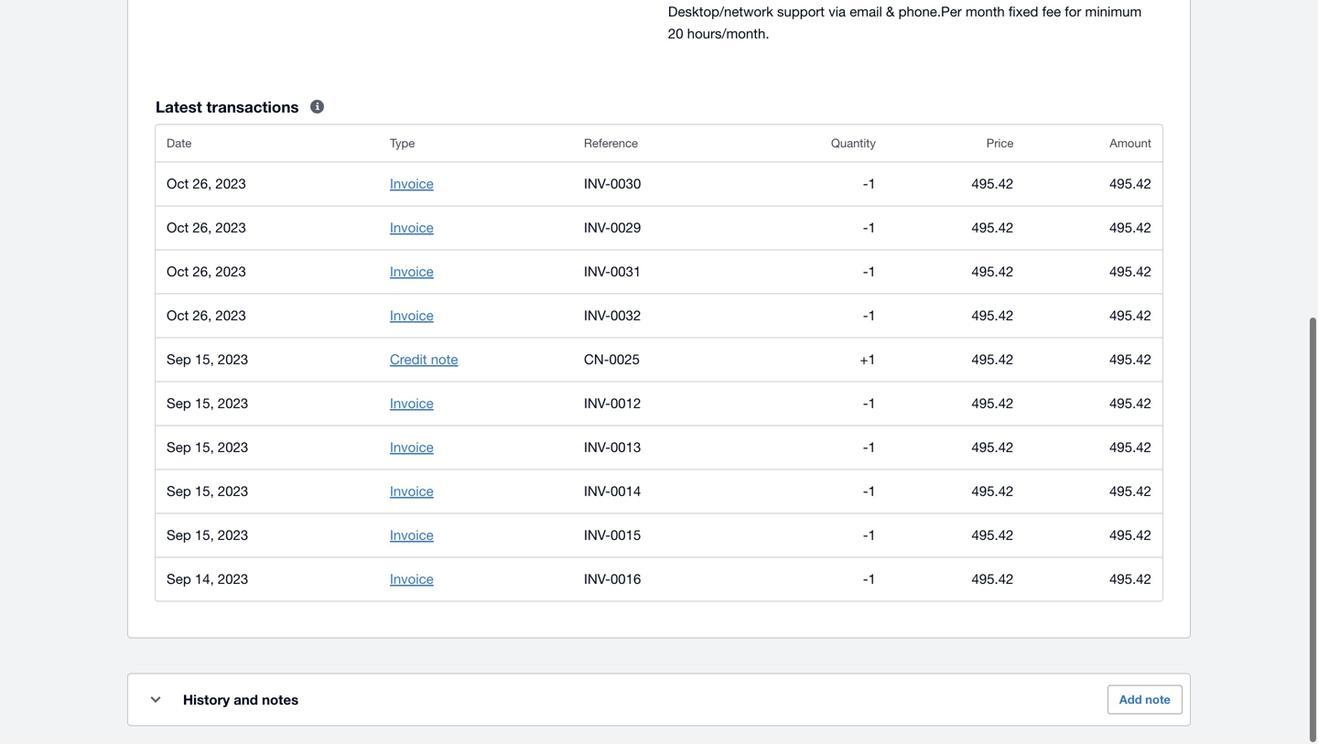 Task type: describe. For each thing, give the bounding box(es) containing it.
1 for inv-0031
[[869, 264, 876, 280]]

invoice for inv-0029
[[390, 220, 434, 236]]

2023 for inv-0014
[[218, 484, 248, 500]]

invoice link for inv-0030
[[390, 176, 434, 192]]

sep for cn-0025
[[167, 352, 191, 368]]

via
[[829, 4, 846, 20]]

0015
[[611, 527, 641, 544]]

oct 26, 2023 for inv-0032
[[167, 308, 246, 324]]

2023 for inv-0029
[[216, 220, 246, 236]]

-1 for 0031
[[863, 264, 876, 280]]

0013
[[611, 440, 641, 456]]

1 for inv-0029
[[869, 220, 876, 236]]

- for inv-0031
[[863, 264, 869, 280]]

invoice link for inv-0015
[[390, 527, 434, 544]]

&
[[886, 4, 895, 20]]

cn-0025
[[584, 352, 640, 368]]

transactions
[[206, 98, 299, 116]]

add
[[1120, 693, 1143, 707]]

1 for inv-0012
[[869, 396, 876, 412]]

amount
[[1110, 136, 1152, 151]]

inv-0030
[[584, 176, 641, 192]]

month
[[966, 4, 1005, 20]]

oct for inv-0031
[[167, 264, 189, 280]]

toggle button
[[137, 682, 174, 719]]

15, for inv-0014
[[195, 484, 214, 500]]

invoice for inv-0013
[[390, 440, 434, 456]]

minimum
[[1086, 4, 1142, 20]]

history
[[183, 692, 230, 709]]

26, for inv-0031
[[193, 264, 212, 280]]

2023 for inv-0016
[[218, 571, 248, 587]]

add note button
[[1108, 686, 1183, 715]]

sep 15, 2023 for inv-0012
[[167, 396, 248, 412]]

- for inv-0016
[[863, 571, 869, 587]]

0032
[[611, 308, 641, 324]]

sep 15, 2023 for inv-0014
[[167, 484, 248, 500]]

note for credit note
[[431, 352, 458, 368]]

latest transactions
[[156, 98, 299, 116]]

invoice link for inv-0016
[[390, 571, 434, 587]]

invoice link for inv-0012
[[390, 396, 434, 412]]

- for inv-0014
[[863, 484, 869, 500]]

15, for inv-0015
[[195, 527, 214, 544]]

inv-0031
[[584, 264, 641, 280]]

2023 for inv-0015
[[218, 527, 248, 544]]

support
[[778, 4, 825, 20]]

credit note
[[390, 352, 458, 368]]

reference
[[584, 136, 638, 151]]

credit
[[390, 352, 427, 368]]

1 for inv-0032
[[869, 308, 876, 324]]

inv- for 0014
[[584, 484, 611, 500]]

phone.per
[[899, 4, 962, 20]]

inv- for 0029
[[584, 220, 611, 236]]

inv-0032
[[584, 308, 641, 324]]

2023 for cn-0025
[[218, 352, 248, 368]]

quantity
[[831, 136, 876, 151]]

-1 for 0015
[[863, 527, 876, 544]]

price
[[987, 136, 1014, 151]]

inv-0016
[[584, 571, 641, 587]]

sep for inv-0014
[[167, 484, 191, 500]]

oct for inv-0029
[[167, 220, 189, 236]]

oct for inv-0032
[[167, 308, 189, 324]]

date
[[167, 136, 192, 151]]

2023 for inv-0030
[[216, 176, 246, 192]]

toggle image
[[151, 697, 161, 704]]

- for inv-0013
[[863, 440, 869, 456]]

type
[[390, 136, 415, 151]]

+1
[[860, 352, 876, 368]]

inv-0029
[[584, 220, 641, 236]]

inv- for 0012
[[584, 396, 611, 412]]

invoice link for inv-0031
[[390, 264, 434, 280]]

inv- for 0030
[[584, 176, 611, 192]]

sep for inv-0012
[[167, 396, 191, 412]]

oct 26, 2023 for inv-0030
[[167, 176, 246, 192]]

invoice for inv-0016
[[390, 571, 434, 587]]

inv- for 0013
[[584, 440, 611, 456]]

sep for inv-0013
[[167, 440, 191, 456]]

fee
[[1043, 4, 1062, 20]]

invoice link for inv-0013
[[390, 440, 434, 456]]

list of transactions element
[[156, 125, 1163, 602]]

0012
[[611, 396, 641, 412]]

1 for inv-0016
[[869, 571, 876, 587]]

more info image
[[299, 89, 336, 125]]

- for inv-0030
[[863, 176, 869, 192]]



Task type: vqa. For each thing, say whether or not it's contained in the screenshot.
month
yes



Task type: locate. For each thing, give the bounding box(es) containing it.
2 1 from the top
[[869, 220, 876, 236]]

8 -1 from the top
[[863, 527, 876, 544]]

26, for inv-0029
[[193, 220, 212, 236]]

3 26, from the top
[[193, 264, 212, 280]]

-1 for 0014
[[863, 484, 876, 500]]

email
[[850, 4, 883, 20]]

3 sep 15, 2023 from the top
[[167, 440, 248, 456]]

sep
[[167, 352, 191, 368], [167, 396, 191, 412], [167, 440, 191, 456], [167, 484, 191, 500], [167, 527, 191, 544], [167, 571, 191, 587]]

inv- up inv-0016
[[584, 527, 611, 544]]

6 invoice link from the top
[[390, 440, 434, 456]]

1
[[869, 176, 876, 192], [869, 220, 876, 236], [869, 264, 876, 280], [869, 308, 876, 324], [869, 396, 876, 412], [869, 440, 876, 456], [869, 484, 876, 500], [869, 527, 876, 544], [869, 571, 876, 587]]

2023
[[216, 176, 246, 192], [216, 220, 246, 236], [216, 264, 246, 280], [216, 308, 246, 324], [218, 352, 248, 368], [218, 396, 248, 412], [218, 440, 248, 456], [218, 484, 248, 500], [218, 527, 248, 544], [218, 571, 248, 587]]

15,
[[195, 352, 214, 368], [195, 396, 214, 412], [195, 440, 214, 456], [195, 484, 214, 500], [195, 527, 214, 544]]

5 sep from the top
[[167, 527, 191, 544]]

note for add note
[[1146, 693, 1171, 707]]

2023 for inv-0032
[[216, 308, 246, 324]]

oct 26, 2023 for inv-0031
[[167, 264, 246, 280]]

3 sep from the top
[[167, 440, 191, 456]]

5 -1 from the top
[[863, 396, 876, 412]]

oct 26, 2023
[[167, 176, 246, 192], [167, 220, 246, 236], [167, 264, 246, 280], [167, 308, 246, 324]]

oct
[[167, 176, 189, 192], [167, 220, 189, 236], [167, 264, 189, 280], [167, 308, 189, 324]]

-1 for 0030
[[863, 176, 876, 192]]

15, for cn-0025
[[195, 352, 214, 368]]

4 invoice from the top
[[390, 308, 434, 324]]

495.42
[[972, 176, 1014, 192], [1110, 176, 1152, 192], [972, 220, 1014, 236], [1110, 220, 1152, 236], [972, 264, 1014, 280], [1110, 264, 1152, 280], [972, 308, 1014, 324], [1110, 308, 1152, 324], [972, 352, 1014, 368], [1110, 352, 1152, 368], [972, 396, 1014, 412], [1110, 396, 1152, 412], [972, 440, 1014, 456], [1110, 440, 1152, 456], [972, 484, 1014, 500], [1110, 484, 1152, 500], [972, 527, 1014, 544], [1110, 527, 1152, 544], [972, 571, 1014, 587], [1110, 571, 1152, 587]]

1 invoice link from the top
[[390, 176, 434, 192]]

inv-0013
[[584, 440, 641, 456]]

5 invoice from the top
[[390, 396, 434, 412]]

1 26, from the top
[[193, 176, 212, 192]]

2 sep from the top
[[167, 396, 191, 412]]

3 invoice link from the top
[[390, 264, 434, 280]]

inv- for 0016
[[584, 571, 611, 587]]

sep for inv-0016
[[167, 571, 191, 587]]

5 sep 15, 2023 from the top
[[167, 527, 248, 544]]

note inside list of transactions element
[[431, 352, 458, 368]]

8 - from the top
[[863, 527, 869, 544]]

7 invoice link from the top
[[390, 484, 434, 500]]

4 sep 15, 2023 from the top
[[167, 484, 248, 500]]

2 -1 from the top
[[863, 220, 876, 236]]

sep for inv-0015
[[167, 527, 191, 544]]

2 invoice from the top
[[390, 220, 434, 236]]

1 sep from the top
[[167, 352, 191, 368]]

invoice for inv-0030
[[390, 176, 434, 192]]

inv-0015
[[584, 527, 641, 544]]

1 inv- from the top
[[584, 176, 611, 192]]

note right credit
[[431, 352, 458, 368]]

- for inv-0029
[[863, 220, 869, 236]]

2 - from the top
[[863, 220, 869, 236]]

2 oct 26, 2023 from the top
[[167, 220, 246, 236]]

1 oct 26, 2023 from the top
[[167, 176, 246, 192]]

0 horizontal spatial note
[[431, 352, 458, 368]]

8 invoice link from the top
[[390, 527, 434, 544]]

inv- up cn-
[[584, 308, 611, 324]]

1 for inv-0015
[[869, 527, 876, 544]]

0025
[[609, 352, 640, 368]]

4 oct 26, 2023 from the top
[[167, 308, 246, 324]]

notes
[[262, 692, 299, 709]]

-1 for 0013
[[863, 440, 876, 456]]

15, for inv-0012
[[195, 396, 214, 412]]

4 26, from the top
[[193, 308, 212, 324]]

26, for inv-0030
[[193, 176, 212, 192]]

0 vertical spatial note
[[431, 352, 458, 368]]

8 inv- from the top
[[584, 527, 611, 544]]

3 invoice from the top
[[390, 264, 434, 280]]

inv- down inv-0015
[[584, 571, 611, 587]]

5 1 from the top
[[869, 396, 876, 412]]

3 1 from the top
[[869, 264, 876, 280]]

4 oct from the top
[[167, 308, 189, 324]]

8 invoice from the top
[[390, 527, 434, 544]]

3 oct from the top
[[167, 264, 189, 280]]

desktop/network
[[668, 4, 774, 20]]

fixed
[[1009, 4, 1039, 20]]

26, for inv-0032
[[193, 308, 212, 324]]

5 inv- from the top
[[584, 396, 611, 412]]

0031
[[611, 264, 641, 280]]

9 - from the top
[[863, 571, 869, 587]]

7 -1 from the top
[[863, 484, 876, 500]]

26,
[[193, 176, 212, 192], [193, 220, 212, 236], [193, 264, 212, 280], [193, 308, 212, 324]]

20
[[668, 26, 684, 42]]

1 oct from the top
[[167, 176, 189, 192]]

9 invoice from the top
[[390, 571, 434, 587]]

inv-0014
[[584, 484, 641, 500]]

invoice for inv-0014
[[390, 484, 434, 500]]

invoice
[[390, 176, 434, 192], [390, 220, 434, 236], [390, 264, 434, 280], [390, 308, 434, 324], [390, 396, 434, 412], [390, 440, 434, 456], [390, 484, 434, 500], [390, 527, 434, 544], [390, 571, 434, 587]]

0014
[[611, 484, 641, 500]]

6 inv- from the top
[[584, 440, 611, 456]]

9 invoice link from the top
[[390, 571, 434, 587]]

add note
[[1120, 693, 1171, 707]]

7 - from the top
[[863, 484, 869, 500]]

2023 for inv-0013
[[218, 440, 248, 456]]

1 for inv-0014
[[869, 484, 876, 500]]

2 26, from the top
[[193, 220, 212, 236]]

9 1 from the top
[[869, 571, 876, 587]]

for
[[1065, 4, 1082, 20]]

1 - from the top
[[863, 176, 869, 192]]

2 invoice link from the top
[[390, 220, 434, 236]]

sep 15, 2023 for inv-0013
[[167, 440, 248, 456]]

note
[[431, 352, 458, 368], [1146, 693, 1171, 707]]

3 oct 26, 2023 from the top
[[167, 264, 246, 280]]

1 for inv-0013
[[869, 440, 876, 456]]

history and notes
[[183, 692, 299, 709]]

4 sep from the top
[[167, 484, 191, 500]]

1 -1 from the top
[[863, 176, 876, 192]]

and
[[234, 692, 258, 709]]

inv-0012
[[584, 396, 641, 412]]

inv- up inv-0031
[[584, 220, 611, 236]]

sep 14, 2023
[[167, 571, 248, 587]]

4 1 from the top
[[869, 308, 876, 324]]

0029
[[611, 220, 641, 236]]

5 15, from the top
[[195, 527, 214, 544]]

1 for inv-0030
[[869, 176, 876, 192]]

credit note link
[[390, 352, 458, 368]]

cn-
[[584, 352, 609, 368]]

oct 26, 2023 for inv-0029
[[167, 220, 246, 236]]

2 sep 15, 2023 from the top
[[167, 396, 248, 412]]

14,
[[195, 571, 214, 587]]

-1 for 0016
[[863, 571, 876, 587]]

oct for inv-0030
[[167, 176, 189, 192]]

0030
[[611, 176, 641, 192]]

inv- for 0032
[[584, 308, 611, 324]]

inv- down reference
[[584, 176, 611, 192]]

3 15, from the top
[[195, 440, 214, 456]]

-1
[[863, 176, 876, 192], [863, 220, 876, 236], [863, 264, 876, 280], [863, 308, 876, 324], [863, 396, 876, 412], [863, 440, 876, 456], [863, 484, 876, 500], [863, 527, 876, 544], [863, 571, 876, 587]]

1 invoice from the top
[[390, 176, 434, 192]]

4 - from the top
[[863, 308, 869, 324]]

inv- for 0015
[[584, 527, 611, 544]]

2 oct from the top
[[167, 220, 189, 236]]

invoice link
[[390, 176, 434, 192], [390, 220, 434, 236], [390, 264, 434, 280], [390, 308, 434, 324], [390, 396, 434, 412], [390, 440, 434, 456], [390, 484, 434, 500], [390, 527, 434, 544], [390, 571, 434, 587]]

3 -1 from the top
[[863, 264, 876, 280]]

inv- down cn-
[[584, 396, 611, 412]]

-
[[863, 176, 869, 192], [863, 220, 869, 236], [863, 264, 869, 280], [863, 308, 869, 324], [863, 396, 869, 412], [863, 440, 869, 456], [863, 484, 869, 500], [863, 527, 869, 544], [863, 571, 869, 587]]

2023 for inv-0031
[[216, 264, 246, 280]]

invoice for inv-0031
[[390, 264, 434, 280]]

2 15, from the top
[[195, 396, 214, 412]]

- for inv-0012
[[863, 396, 869, 412]]

6 sep from the top
[[167, 571, 191, 587]]

3 - from the top
[[863, 264, 869, 280]]

desktop/network support via email & phone.per month fixed fee for minimum 20 hours/month.
[[668, 4, 1142, 42]]

invoice for inv-0012
[[390, 396, 434, 412]]

4 inv- from the top
[[584, 308, 611, 324]]

latest
[[156, 98, 202, 116]]

1 15, from the top
[[195, 352, 214, 368]]

- for inv-0015
[[863, 527, 869, 544]]

1 vertical spatial note
[[1146, 693, 1171, 707]]

6 -1 from the top
[[863, 440, 876, 456]]

4 invoice link from the top
[[390, 308, 434, 324]]

9 -1 from the top
[[863, 571, 876, 587]]

sep 15, 2023 for inv-0015
[[167, 527, 248, 544]]

invoice for inv-0032
[[390, 308, 434, 324]]

1 horizontal spatial note
[[1146, 693, 1171, 707]]

invoice for inv-0015
[[390, 527, 434, 544]]

1 sep 15, 2023 from the top
[[167, 352, 248, 368]]

-1 for 0032
[[863, 308, 876, 324]]

4 15, from the top
[[195, 484, 214, 500]]

2 inv- from the top
[[584, 220, 611, 236]]

-1 for 0029
[[863, 220, 876, 236]]

invoice link for inv-0014
[[390, 484, 434, 500]]

15, for inv-0013
[[195, 440, 214, 456]]

note inside button
[[1146, 693, 1171, 707]]

5 invoice link from the top
[[390, 396, 434, 412]]

6 1 from the top
[[869, 440, 876, 456]]

inv- down the "inv-0012"
[[584, 440, 611, 456]]

sep 15, 2023
[[167, 352, 248, 368], [167, 396, 248, 412], [167, 440, 248, 456], [167, 484, 248, 500], [167, 527, 248, 544]]

6 - from the top
[[863, 440, 869, 456]]

3 inv- from the top
[[584, 264, 611, 280]]

inv-
[[584, 176, 611, 192], [584, 220, 611, 236], [584, 264, 611, 280], [584, 308, 611, 324], [584, 396, 611, 412], [584, 440, 611, 456], [584, 484, 611, 500], [584, 527, 611, 544], [584, 571, 611, 587]]

- for inv-0032
[[863, 308, 869, 324]]

inv- up inv-0032
[[584, 264, 611, 280]]

0016
[[611, 571, 641, 587]]

inv- down inv-0013
[[584, 484, 611, 500]]

5 - from the top
[[863, 396, 869, 412]]

invoice link for inv-0029
[[390, 220, 434, 236]]

8 1 from the top
[[869, 527, 876, 544]]

9 inv- from the top
[[584, 571, 611, 587]]

sep 15, 2023 for cn-0025
[[167, 352, 248, 368]]

inv- for 0031
[[584, 264, 611, 280]]

-1 for 0012
[[863, 396, 876, 412]]

hours/month.
[[687, 26, 770, 42]]

1 1 from the top
[[869, 176, 876, 192]]

2023 for inv-0012
[[218, 396, 248, 412]]

7 1 from the top
[[869, 484, 876, 500]]

4 -1 from the top
[[863, 308, 876, 324]]

note right add
[[1146, 693, 1171, 707]]

6 invoice from the top
[[390, 440, 434, 456]]

invoice link for inv-0032
[[390, 308, 434, 324]]

7 inv- from the top
[[584, 484, 611, 500]]

7 invoice from the top
[[390, 484, 434, 500]]



